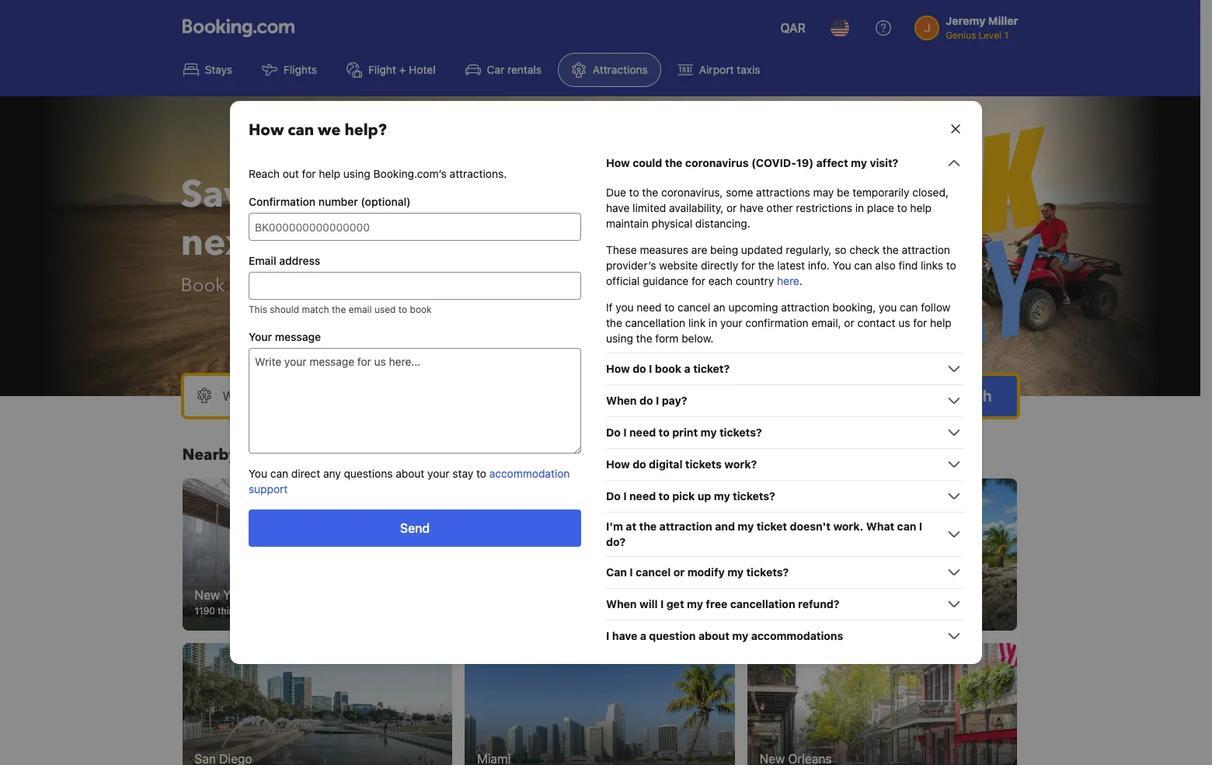Task type: locate. For each thing, give the bounding box(es) containing it.
things
[[218, 605, 245, 617], [777, 605, 804, 617]]

flight + hotel
[[369, 63, 436, 76]]

your inside if you need to cancel an upcoming attraction booking, you can follow the cancellation link in your confirmation email, or contact us for help using the form below.
[[721, 316, 743, 330]]

book down email address email field
[[410, 304, 432, 316]]

pick
[[673, 490, 695, 503]]

you up contact
[[879, 301, 898, 314]]

2 horizontal spatial attraction
[[902, 243, 951, 257]]

i up when do i pay?
[[649, 362, 653, 376]]

cancel inside if you need to cancel an upcoming attraction booking, you can follow the cancellation link in your confirmation email, or contact us for help using the form below.
[[678, 301, 711, 314]]

things down the york
[[218, 605, 245, 617]]

tickets
[[686, 458, 722, 471]]

1 horizontal spatial book
[[655, 362, 682, 376]]

booking.com's
[[374, 167, 447, 180]]

0 vertical spatial using
[[344, 167, 371, 180]]

or inside the "due to the coronavirus, some attractions may be temporarily closed, have limited availability, or have other restrictions in place to help maintain physical distancing."
[[727, 201, 737, 215]]

have inside dropdown button
[[613, 630, 638, 643]]

an
[[714, 301, 726, 314]]

how can we help? dialog
[[211, 82, 1001, 683]]

your inside save up to 25% on your next adventure book attractions for less with a black friday deal
[[528, 170, 610, 221]]

0 vertical spatial cancellation
[[626, 316, 686, 330]]

modify
[[688, 566, 725, 579]]

any
[[323, 467, 341, 481]]

0 vertical spatial up
[[277, 170, 324, 221]]

in left place
[[856, 201, 865, 215]]

1 vertical spatial book
[[655, 362, 682, 376]]

do inside when do i pay? dropdown button
[[640, 394, 654, 407]]

2 horizontal spatial or
[[845, 316, 855, 330]]

affect
[[817, 156, 849, 170]]

1 horizontal spatial cancel
[[678, 301, 711, 314]]

or inside dropdown button
[[674, 566, 685, 579]]

2 things from the left
[[777, 605, 804, 617]]

cancel up link on the right top of page
[[678, 301, 711, 314]]

0 vertical spatial tickets?
[[720, 426, 763, 439]]

cancellation inside the when will i get my free cancellation refund? dropdown button
[[731, 598, 796, 611]]

attractions up should
[[230, 273, 318, 299]]

book inside "dropdown button"
[[655, 362, 682, 376]]

in
[[856, 201, 865, 215], [709, 316, 718, 330]]

to inside these measures are being updated regularly, so check the attraction provider's website directly for the latest info. you can also find links to official guidance for each country
[[947, 259, 957, 272]]

do up the i'm
[[606, 490, 621, 503]]

1 vertical spatial need
[[630, 426, 656, 439]]

my inside i'm at the attraction and my ticket doesn't work. what can i do?
[[738, 520, 754, 533]]

2 vertical spatial help
[[931, 316, 952, 330]]

how can we help?
[[249, 120, 387, 141]]

here link
[[778, 274, 800, 288]]

can inside if you need to cancel an upcoming attraction booking, you can follow the cancellation link in your confirmation email, or contact us for help using the form below.
[[901, 301, 919, 314]]

check
[[850, 243, 880, 257]]

airport
[[700, 63, 734, 76]]

1 vertical spatial cancellation
[[731, 598, 796, 611]]

at
[[626, 520, 637, 533]]

for right us
[[914, 316, 928, 330]]

attraction up email, on the right top
[[782, 301, 830, 314]]

ticket?
[[694, 362, 730, 376]]

work.
[[834, 520, 864, 533]]

1 horizontal spatial attractions
[[757, 186, 811, 199]]

help inside the "due to the coronavirus, some attractions may be temporarily closed, have limited availability, or have other restrictions in place to help maintain physical distancing."
[[911, 201, 932, 215]]

place
[[868, 201, 895, 215]]

search
[[944, 387, 993, 405]]

attraction inside these measures are being updated regularly, so check the attraction provider's website directly for the latest info. you can also find links to official guidance for each country
[[902, 243, 951, 257]]

have down "some"
[[740, 201, 764, 215]]

my inside how could the coronavirus (covid-19) affect my visit? dropdown button
[[852, 156, 868, 170]]

to inside save up to 25% on your next adventure book attractions for less with a black friday deal
[[333, 170, 371, 221]]

do up 'accommodations'
[[818, 605, 829, 617]]

help down follow
[[931, 316, 952, 330]]

2 do from the top
[[606, 490, 621, 503]]

how up when do i pay?
[[606, 362, 630, 376]]

i have a question about my accommodations
[[606, 630, 844, 643]]

how up the reach
[[249, 120, 284, 141]]

0 vertical spatial help
[[319, 167, 341, 180]]

other
[[767, 201, 794, 215]]

how for how can we help?
[[249, 120, 284, 141]]

can i cancel or modify my tickets? button
[[606, 564, 964, 582]]

2 horizontal spatial your
[[721, 316, 743, 330]]

Your message text field
[[249, 348, 582, 454]]

i inside the when will i get my free cancellation refund? dropdown button
[[661, 598, 664, 611]]

1 vertical spatial in
[[709, 316, 718, 330]]

here
[[778, 274, 800, 288]]

1 vertical spatial attractions
[[230, 273, 318, 299]]

key
[[760, 588, 781, 602]]

2 horizontal spatial a
[[685, 362, 691, 376]]

the right could
[[665, 156, 683, 170]]

1 vertical spatial do
[[606, 490, 621, 503]]

closed,
[[913, 186, 949, 199]]

1 vertical spatial when
[[606, 598, 637, 611]]

do for book
[[633, 362, 647, 376]]

accommodation
[[490, 467, 570, 481]]

1 vertical spatial help
[[911, 201, 932, 215]]

0 vertical spatial attraction
[[902, 243, 951, 257]]

for up this should match the email used to book
[[323, 273, 346, 299]]

1 horizontal spatial your
[[528, 170, 610, 221]]

do left pay?
[[640, 394, 654, 407]]

directly
[[701, 259, 739, 272]]

a left question
[[641, 630, 647, 643]]

i left pay?
[[656, 394, 660, 407]]

i up at
[[624, 490, 627, 503]]

need for cancel
[[637, 301, 662, 314]]

do for pay?
[[640, 394, 654, 407]]

these measures are being updated regularly, so check the attraction provider's website directly for the latest info. you can also find links to official guidance for each country
[[606, 243, 957, 288]]

for inside save up to 25% on your next adventure book attractions for less with a black friday deal
[[323, 273, 346, 299]]

about right questions
[[396, 467, 425, 481]]

1 horizontal spatial in
[[856, 201, 865, 215]]

cancel inside dropdown button
[[636, 566, 671, 579]]

can
[[288, 120, 314, 141], [855, 259, 873, 272], [901, 301, 919, 314], [270, 467, 289, 481], [898, 520, 917, 533]]

a left ticket?
[[685, 362, 691, 376]]

the inside the this should match the email used to book alert
[[332, 304, 346, 316]]

do
[[633, 362, 647, 376], [640, 394, 654, 407], [633, 458, 647, 471], [259, 605, 270, 617], [818, 605, 829, 617]]

0 horizontal spatial attraction
[[660, 520, 713, 533]]

when will i get my free cancellation refund? button
[[606, 596, 964, 614]]

0 vertical spatial attractions
[[757, 186, 811, 199]]

using up number
[[344, 167, 371, 180]]

i left get
[[661, 598, 664, 611]]

0 horizontal spatial book
[[410, 304, 432, 316]]

1 horizontal spatial you
[[879, 301, 898, 314]]

booking.com image
[[182, 19, 294, 37]]

adventure
[[271, 218, 456, 269]]

need down when do i pay?
[[630, 426, 656, 439]]

coronavirus,
[[662, 186, 723, 199]]

you down so
[[833, 259, 852, 272]]

how inside "dropdown button"
[[606, 362, 630, 376]]

cancellation
[[626, 316, 686, 330], [731, 598, 796, 611]]

cancel
[[678, 301, 711, 314], [636, 566, 671, 579]]

do inside how do digital tickets work? dropdown button
[[633, 458, 647, 471]]

maintain
[[606, 217, 649, 230]]

0 vertical spatial or
[[727, 201, 737, 215]]

my left 'visit?'
[[852, 156, 868, 170]]

a right the with
[[428, 273, 438, 299]]

0 horizontal spatial attractions
[[230, 273, 318, 299]]

1 vertical spatial cancel
[[636, 566, 671, 579]]

you up support
[[249, 467, 267, 481]]

when do i pay?
[[606, 394, 688, 407]]

when left pay?
[[606, 394, 637, 407]]

do i need to print my tickets?
[[606, 426, 763, 439]]

or down "some"
[[727, 201, 737, 215]]

1 vertical spatial up
[[698, 490, 712, 503]]

0 vertical spatial you
[[833, 259, 852, 272]]

get
[[667, 598, 685, 611]]

attraction down "pick"
[[660, 520, 713, 533]]

things inside key west 117 things to do
[[777, 605, 804, 617]]

tickets? up 'work?'
[[720, 426, 763, 439]]

2 when from the top
[[606, 598, 637, 611]]

how left digital in the bottom of the page
[[606, 458, 630, 471]]

1 horizontal spatial things
[[777, 605, 804, 617]]

do i need to pick up my tickets? button
[[606, 488, 964, 506]]

your right on
[[528, 170, 610, 221]]

0 horizontal spatial or
[[674, 566, 685, 579]]

have down due
[[606, 201, 630, 215]]

2 vertical spatial tickets?
[[747, 566, 789, 579]]

to inside "new york 1190 things to do"
[[248, 605, 257, 617]]

my up and
[[714, 490, 731, 503]]

the up limited
[[643, 186, 659, 199]]

when left will
[[606, 598, 637, 611]]

the down if
[[606, 316, 623, 330]]

need down guidance
[[637, 301, 662, 314]]

1 vertical spatial or
[[845, 316, 855, 330]]

my down 'when will i get my free cancellation refund?' at the bottom of page
[[733, 630, 749, 643]]

1190
[[195, 605, 215, 617]]

attraction up links
[[902, 243, 951, 257]]

being
[[711, 243, 739, 257]]

0 horizontal spatial you
[[249, 467, 267, 481]]

car rentals link
[[452, 53, 555, 87]]

using down if
[[606, 332, 634, 345]]

i'm at the attraction and my ticket doesn't work. what can i do? button
[[606, 519, 964, 551]]

0 horizontal spatial cancellation
[[626, 316, 686, 330]]

print
[[673, 426, 698, 439]]

my right modify
[[728, 566, 744, 579]]

availability,
[[670, 201, 724, 215]]

0 horizontal spatial in
[[709, 316, 718, 330]]

the left email
[[332, 304, 346, 316]]

1 horizontal spatial using
[[606, 332, 634, 345]]

my inside can i cancel or modify my tickets? dropdown button
[[728, 566, 744, 579]]

0 vertical spatial book
[[410, 304, 432, 316]]

do up when do i pay?
[[633, 362, 647, 376]]

2 vertical spatial attraction
[[660, 520, 713, 533]]

for inside if you need to cancel an upcoming attraction booking, you can follow the cancellation link in your confirmation email, or contact us for help using the form below.
[[914, 316, 928, 330]]

the right at
[[640, 520, 657, 533]]

things down west
[[777, 605, 804, 617]]

2 vertical spatial or
[[674, 566, 685, 579]]

1 you from the left
[[616, 301, 634, 314]]

to inside the this should match the email used to book alert
[[399, 304, 408, 316]]

1 things from the left
[[218, 605, 245, 617]]

i inside do i need to print my tickets? dropdown button
[[624, 426, 627, 439]]

0 vertical spatial a
[[428, 273, 438, 299]]

1 vertical spatial attraction
[[782, 301, 830, 314]]

0 horizontal spatial you
[[616, 301, 634, 314]]

my right print
[[701, 426, 717, 439]]

my inside the when will i get my free cancellation refund? dropdown button
[[687, 598, 704, 611]]

have left question
[[613, 630, 638, 643]]

i have a question about my accommodations button
[[606, 627, 964, 646]]

1 when from the top
[[606, 394, 637, 407]]

what
[[867, 520, 895, 533]]

0 horizontal spatial cancel
[[636, 566, 671, 579]]

for left each
[[692, 274, 706, 288]]

0 vertical spatial in
[[856, 201, 865, 215]]

i right what
[[920, 520, 923, 533]]

things inside "new york 1190 things to do"
[[218, 605, 245, 617]]

your down an
[[721, 316, 743, 330]]

1 do from the top
[[606, 426, 621, 439]]

0 horizontal spatial things
[[218, 605, 245, 617]]

your left stay
[[428, 467, 450, 481]]

up inside save up to 25% on your next adventure book attractions for less with a black friday deal
[[277, 170, 324, 221]]

1 horizontal spatial up
[[698, 490, 712, 503]]

below.
[[682, 332, 714, 345]]

upcoming
[[729, 301, 779, 314]]

1 horizontal spatial a
[[641, 630, 647, 643]]

or inside if you need to cancel an upcoming attraction booking, you can follow the cancellation link in your confirmation email, or contact us for help using the form below.
[[845, 316, 855, 330]]

help down closed,
[[911, 201, 932, 215]]

flight + hotel link
[[334, 53, 449, 87]]

can right what
[[898, 520, 917, 533]]

need inside if you need to cancel an upcoming attraction booking, you can follow the cancellation link in your confirmation email, or contact us for help using the form below.
[[637, 301, 662, 314]]

0 vertical spatial your
[[528, 170, 610, 221]]

you
[[833, 259, 852, 272], [249, 467, 267, 481]]

tickets? up key
[[747, 566, 789, 579]]

do inside how do i book a ticket? "dropdown button"
[[633, 362, 647, 376]]

in right link on the right top of page
[[709, 316, 718, 330]]

do inside "new york 1190 things to do"
[[259, 605, 270, 617]]

or
[[727, 201, 737, 215], [845, 316, 855, 330], [674, 566, 685, 579]]

.
[[800, 274, 803, 288]]

my inside the i have a question about my accommodations dropdown button
[[733, 630, 749, 643]]

this
[[249, 304, 267, 316]]

i inside i'm at the attraction and my ticket doesn't work. what can i do?
[[920, 520, 923, 533]]

my right and
[[738, 520, 754, 533]]

cancel up will
[[636, 566, 671, 579]]

0 vertical spatial about
[[396, 467, 425, 481]]

and
[[716, 520, 736, 533]]

need inside do i need to print my tickets? dropdown button
[[630, 426, 656, 439]]

1 horizontal spatial cancellation
[[731, 598, 796, 611]]

1 vertical spatial your
[[721, 316, 743, 330]]

or down booking,
[[845, 316, 855, 330]]

or left modify
[[674, 566, 685, 579]]

attraction inside i'm at the attraction and my ticket doesn't work. what can i do?
[[660, 520, 713, 533]]

can up us
[[901, 301, 919, 314]]

how for how do i book a ticket?
[[606, 362, 630, 376]]

restrictions
[[796, 201, 853, 215]]

i down can in the bottom of the page
[[606, 630, 610, 643]]

a
[[428, 273, 438, 299], [685, 362, 691, 376], [641, 630, 647, 643]]

0 vertical spatial cancel
[[678, 301, 711, 314]]

help up confirmation number (optional)
[[319, 167, 341, 180]]

i right can in the bottom of the page
[[630, 566, 634, 579]]

can inside these measures are being updated regularly, so check the attraction provider's website directly for the latest info. you can also find links to official guidance for each country
[[855, 259, 873, 272]]

1 vertical spatial a
[[685, 362, 691, 376]]

1 vertical spatial tickets?
[[733, 490, 776, 503]]

distancing.
[[696, 217, 751, 230]]

your
[[528, 170, 610, 221], [721, 316, 743, 330], [428, 467, 450, 481]]

1 horizontal spatial about
[[699, 630, 730, 643]]

do left digital in the bottom of the page
[[633, 458, 647, 471]]

you right if
[[616, 301, 634, 314]]

email
[[349, 304, 372, 316]]

0 horizontal spatial your
[[428, 467, 450, 481]]

do down when do i pay?
[[606, 426, 621, 439]]

in inside if you need to cancel an upcoming attraction booking, you can follow the cancellation link in your confirmation email, or contact us for help using the form below.
[[709, 316, 718, 330]]

need inside do i need to pick up my tickets? dropdown button
[[630, 490, 656, 503]]

how do digital tickets work? button
[[606, 456, 964, 474]]

rentals
[[508, 63, 542, 76]]

0 vertical spatial need
[[637, 301, 662, 314]]

the
[[665, 156, 683, 170], [643, 186, 659, 199], [883, 243, 899, 257], [759, 259, 775, 272], [332, 304, 346, 316], [606, 316, 623, 330], [637, 332, 653, 345], [640, 520, 657, 533]]

1 vertical spatial using
[[606, 332, 634, 345]]

can down check at right top
[[855, 259, 873, 272]]

the inside the "due to the coronavirus, some attractions may be temporarily closed, have limited availability, or have other restrictions in place to help maintain physical distancing."
[[643, 186, 659, 199]]

about inside the i have a question about my accommodations dropdown button
[[699, 630, 730, 643]]

1 vertical spatial about
[[699, 630, 730, 643]]

book down "form"
[[655, 362, 682, 376]]

1 horizontal spatial or
[[727, 201, 737, 215]]

1 horizontal spatial attraction
[[782, 301, 830, 314]]

1 horizontal spatial you
[[833, 259, 852, 272]]

+
[[399, 63, 406, 76]]

i down when do i pay?
[[624, 426, 627, 439]]

if you need to cancel an upcoming attraction booking, you can follow the cancellation link in your confirmation email, or contact us for help using the form below.
[[606, 301, 952, 345]]

how left could
[[606, 156, 630, 170]]

about down free at the bottom of the page
[[699, 630, 730, 643]]

0 vertical spatial when
[[606, 394, 637, 407]]

0 vertical spatial do
[[606, 426, 621, 439]]

2 vertical spatial need
[[630, 490, 656, 503]]

attractions up other
[[757, 186, 811, 199]]

need up at
[[630, 490, 656, 503]]

my right get
[[687, 598, 704, 611]]

can left the we
[[288, 120, 314, 141]]

(optional)
[[361, 195, 411, 208]]

the inside how could the coronavirus (covid-19) affect my visit? dropdown button
[[665, 156, 683, 170]]

we
[[318, 120, 341, 141]]

using
[[344, 167, 371, 180], [606, 332, 634, 345]]

0 horizontal spatial up
[[277, 170, 324, 221]]

0 horizontal spatial using
[[344, 167, 371, 180]]

black
[[442, 273, 488, 299]]

san diego image
[[182, 644, 453, 766]]

official
[[606, 274, 640, 288]]

to inside do i need to print my tickets? dropdown button
[[659, 426, 670, 439]]

0 horizontal spatial a
[[428, 273, 438, 299]]

accommodation support
[[249, 467, 570, 496]]

up
[[277, 170, 324, 221], [698, 490, 712, 503]]

tickets? inside dropdown button
[[747, 566, 789, 579]]

find
[[899, 259, 918, 272]]

do
[[606, 426, 621, 439], [606, 490, 621, 503]]

2 vertical spatial a
[[641, 630, 647, 643]]

do right the 1190
[[259, 605, 270, 617]]

tickets? down 'work?'
[[733, 490, 776, 503]]

website
[[660, 259, 698, 272]]



Task type: vqa. For each thing, say whether or not it's contained in the screenshot.
can in the if you need to cancel an upcoming attraction booking, you can follow the cancellation link in your confirmation email, or contact us for help using the form below.
yes



Task type: describe. For each thing, give the bounding box(es) containing it.
book
[[181, 273, 225, 299]]

could
[[633, 156, 663, 170]]

things for york
[[218, 605, 245, 617]]

i inside when do i pay? dropdown button
[[656, 394, 660, 407]]

a inside dropdown button
[[641, 630, 647, 643]]

message
[[275, 330, 321, 344]]

reach
[[249, 167, 280, 180]]

19)
[[797, 156, 814, 170]]

25%
[[380, 170, 463, 221]]

when for when do i pay?
[[606, 394, 637, 407]]

temporarily
[[853, 186, 910, 199]]

flight
[[369, 63, 396, 76]]

on
[[472, 170, 518, 221]]

links
[[921, 259, 944, 272]]

las vegas image
[[465, 479, 735, 631]]

my inside do i need to print my tickets? dropdown button
[[701, 426, 717, 439]]

attractions
[[593, 63, 648, 76]]

limited
[[633, 201, 667, 215]]

west
[[784, 588, 813, 602]]

are
[[692, 243, 708, 257]]

regularly,
[[786, 243, 832, 257]]

nearby destinations
[[182, 445, 334, 466]]

stay
[[453, 467, 474, 481]]

tickets? for can i cancel or modify my tickets?
[[747, 566, 789, 579]]

1 vertical spatial you
[[249, 467, 267, 481]]

search button
[[919, 376, 1017, 417]]

due
[[606, 186, 627, 199]]

updated
[[742, 243, 783, 257]]

should
[[270, 304, 299, 316]]

due to the coronavirus, some attractions may be temporarily closed, have limited availability, or have other restrictions in place to help maintain physical distancing.
[[606, 186, 949, 230]]

latest
[[778, 259, 806, 272]]

2 you from the left
[[879, 301, 898, 314]]

tickets? for do i need to print my tickets?
[[720, 426, 763, 439]]

can up support
[[270, 467, 289, 481]]

question
[[650, 630, 696, 643]]

Confirmation number (optional) text field
[[249, 213, 582, 241]]

do inside key west 117 things to do
[[818, 605, 829, 617]]

match
[[302, 304, 329, 316]]

when do i pay? button
[[606, 392, 964, 411]]

this should match the email used to book alert
[[249, 303, 582, 317]]

the down "updated"
[[759, 259, 775, 272]]

do for do i need to pick up my tickets?
[[606, 490, 621, 503]]

my inside do i need to pick up my tickets? dropdown button
[[714, 490, 731, 503]]

the left "form"
[[637, 332, 653, 345]]

how could the coronavirus (covid-19) affect my visit?
[[606, 156, 899, 170]]

using inside if you need to cancel an upcoming attraction booking, you can follow the cancellation link in your confirmation email, or contact us for help using the form below.
[[606, 332, 634, 345]]

do for tickets
[[633, 458, 647, 471]]

your message
[[249, 330, 321, 344]]

send button
[[249, 510, 582, 547]]

deal
[[549, 273, 588, 299]]

for right out on the left top
[[302, 167, 316, 180]]

stays
[[205, 63, 232, 76]]

new york image
[[182, 479, 453, 631]]

0 horizontal spatial about
[[396, 467, 425, 481]]

with
[[387, 273, 423, 299]]

things for west
[[777, 605, 804, 617]]

digital
[[649, 458, 683, 471]]

some
[[726, 186, 754, 199]]

new york 1190 things to do
[[195, 588, 270, 617]]

how for how could the coronavirus (covid-19) affect my visit?
[[606, 156, 630, 170]]

can inside i'm at the attraction and my ticket doesn't work. what can i do?
[[898, 520, 917, 533]]

flights link
[[249, 53, 330, 87]]

number
[[319, 195, 358, 208]]

airport taxis
[[700, 63, 761, 76]]

car rentals
[[487, 63, 542, 76]]

how do i book a ticket?
[[606, 362, 730, 376]]

attractions inside the "due to the coronavirus, some attractions may be temporarily closed, have limited availability, or have other restrictions in place to help maintain physical distancing."
[[757, 186, 811, 199]]

will
[[640, 598, 658, 611]]

2 vertical spatial your
[[428, 467, 450, 481]]

i'm
[[606, 520, 624, 533]]

car
[[487, 63, 505, 76]]

info.
[[809, 259, 830, 272]]

accommodation support link
[[249, 467, 570, 496]]

Email address email field
[[249, 272, 582, 300]]

how could the coronavirus (covid-19) affect my visit? element
[[606, 173, 964, 347]]

may
[[814, 186, 835, 199]]

link
[[689, 316, 706, 330]]

for up country
[[742, 259, 756, 272]]

work?
[[725, 458, 757, 471]]

to inside do i need to pick up my tickets? dropdown button
[[659, 490, 670, 503]]

attractions inside save up to 25% on your next adventure book attractions for less with a black friday deal
[[230, 273, 318, 299]]

you inside these measures are being updated regularly, so check the attraction provider's website directly for the latest info. you can also find links to official guidance for each country
[[833, 259, 852, 272]]

the up also
[[883, 243, 899, 257]]

country
[[736, 274, 775, 288]]

a inside "dropdown button"
[[685, 362, 691, 376]]

cancellation inside if you need to cancel an upcoming attraction booking, you can follow the cancellation link in your confirmation email, or contact us for help using the form below.
[[626, 316, 686, 330]]

i inside do i need to pick up my tickets? dropdown button
[[624, 490, 627, 503]]

email
[[249, 254, 276, 267]]

flights
[[284, 63, 317, 76]]

miami image
[[465, 644, 735, 766]]

can
[[606, 566, 627, 579]]

measures
[[640, 243, 689, 257]]

book inside alert
[[410, 304, 432, 316]]

attractions link
[[558, 53, 662, 87]]

i inside can i cancel or modify my tickets? dropdown button
[[630, 566, 634, 579]]

confirmation
[[249, 195, 316, 208]]

i inside how do i book a ticket? "dropdown button"
[[649, 362, 653, 376]]

the inside i'm at the attraction and my ticket doesn't work. what can i do?
[[640, 520, 657, 533]]

guidance
[[643, 274, 689, 288]]

if
[[606, 301, 613, 314]]

reach out for help using booking.com's attractions.
[[249, 167, 507, 180]]

need for pick
[[630, 490, 656, 503]]

so
[[835, 243, 847, 257]]

to inside key west 117 things to do
[[807, 605, 816, 617]]

nearby
[[182, 445, 238, 466]]

help?
[[345, 120, 387, 141]]

when will i get my free cancellation refund?
[[606, 598, 840, 611]]

in inside the "due to the coronavirus, some attractions may be temporarily closed, have limited availability, or have other restrictions in place to help maintain physical distancing."
[[856, 201, 865, 215]]

doesn't
[[790, 520, 831, 533]]

when for when will i get my free cancellation refund?
[[606, 598, 637, 611]]

questions
[[344, 467, 393, 481]]

out
[[283, 167, 299, 180]]

how could the coronavirus (covid-19) affect my visit? button
[[606, 154, 964, 173]]

stays link
[[170, 53, 246, 87]]

do for do i need to print my tickets?
[[606, 426, 621, 439]]

booking,
[[833, 301, 877, 314]]

provider's
[[606, 259, 657, 272]]

to inside if you need to cancel an upcoming attraction booking, you can follow the cancellation link in your confirmation email, or contact us for help using the form below.
[[665, 301, 675, 314]]

new orleans image
[[748, 644, 1018, 766]]

visit?
[[870, 156, 899, 170]]

confirmation number (optional)
[[249, 195, 411, 208]]

support
[[249, 483, 288, 496]]

need for print
[[630, 426, 656, 439]]

key west image
[[748, 479, 1018, 631]]

ticket
[[757, 520, 788, 533]]

i inside dropdown button
[[606, 630, 610, 643]]

help inside if you need to cancel an upcoming attraction booking, you can follow the cancellation link in your confirmation email, or contact us for help using the form below.
[[931, 316, 952, 330]]

follow
[[922, 301, 951, 314]]

attraction inside if you need to cancel an upcoming attraction booking, you can follow the cancellation link in your confirmation email, or contact us for help using the form below.
[[782, 301, 830, 314]]

a inside save up to 25% on your next adventure book attractions for less with a black friday deal
[[428, 273, 438, 299]]

how for how do digital tickets work?
[[606, 458, 630, 471]]

do i need to pick up my tickets?
[[606, 490, 776, 503]]

up inside dropdown button
[[698, 490, 712, 503]]

free
[[706, 598, 728, 611]]



